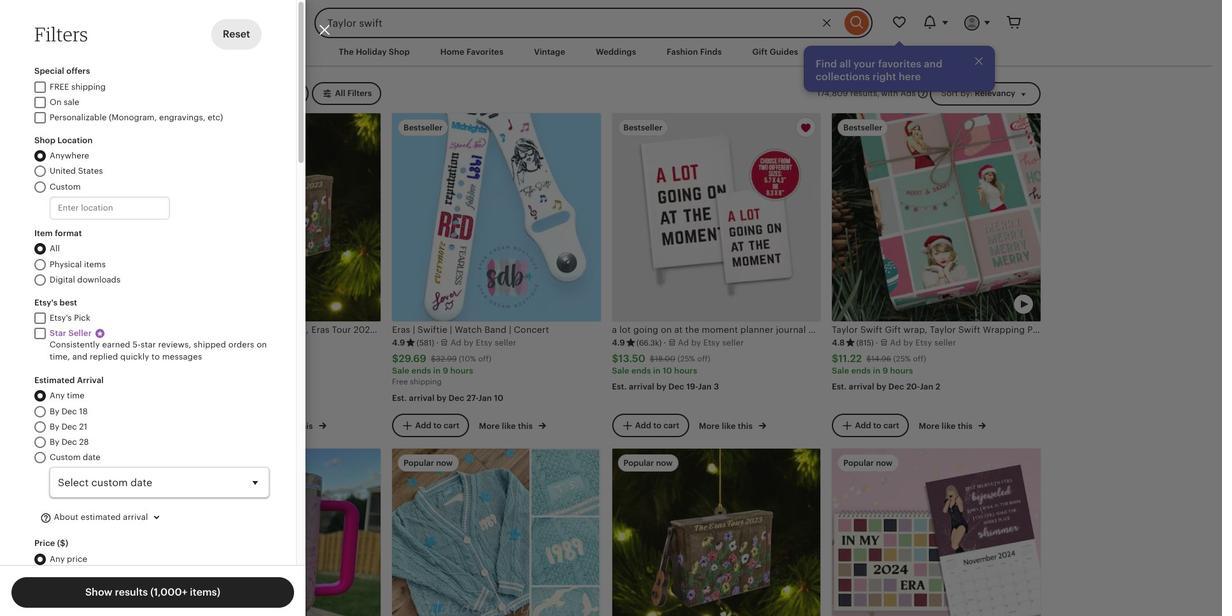 Task type: locate. For each thing, give the bounding box(es) containing it.
1 hours from the left
[[450, 366, 473, 376]]

filters
[[34, 22, 88, 46], [347, 89, 372, 98]]

4 popular from the left
[[844, 458, 874, 468]]

custom
[[50, 182, 81, 191], [50, 453, 81, 462]]

and right "favorites"
[[924, 58, 943, 70]]

(25%
[[678, 354, 695, 363], [893, 354, 911, 363]]

by down $ 29.69 $ 32.99 (10% off) sale ends in 9 hours free shipping
[[437, 393, 447, 403]]

9
[[443, 366, 448, 376], [883, 366, 888, 376]]

2 horizontal spatial sale
[[832, 366, 849, 376]]

0 horizontal spatial all
[[50, 244, 60, 254]]

cart
[[444, 420, 460, 430], [664, 420, 679, 430], [884, 420, 899, 430]]

to down star
[[152, 352, 160, 361]]

off) up 20-
[[913, 354, 926, 363]]

1 now from the left
[[216, 458, 233, 468]]

sale up free
[[392, 366, 410, 376]]

174,809 results,
[[817, 88, 880, 98]]

jan inside "$ 13.50 $ 18.00 (25% off) sale ends in 10 hours est. arrival by dec 19-jan 3"
[[698, 382, 712, 392]]

to down "$ 13.50 $ 18.00 (25% off) sale ends in 10 hours est. arrival by dec 19-jan 3"
[[653, 420, 662, 430]]

etsy's left the best
[[34, 298, 57, 307]]

by
[[50, 407, 59, 416], [50, 422, 59, 431], [50, 437, 59, 447]]

to for 13.50
[[653, 420, 662, 430]]

· right (815)
[[876, 338, 878, 347]]

3 cart from the left
[[884, 420, 899, 430]]

ends down the 13.50
[[632, 366, 651, 376]]

2 popular from the left
[[404, 458, 434, 468]]

2 popular now link from the left
[[392, 449, 601, 616]]

in inside $ 29.69 $ 32.99 (10% off) sale ends in 9 hours free shipping
[[433, 366, 441, 376]]

27-
[[467, 393, 478, 403]]

3 popular now link from the left
[[612, 449, 821, 616]]

1 horizontal spatial |
[[450, 325, 452, 335]]

downloads
[[77, 275, 121, 284]]

0 vertical spatial filters
[[34, 22, 88, 46]]

est. down free
[[392, 393, 407, 403]]

add to cart button for 29.69
[[392, 414, 469, 437]]

28
[[79, 437, 89, 447]]

($)
[[57, 539, 68, 548]]

1 vertical spatial shipping
[[410, 378, 442, 387]]

about estimated arrival
[[52, 512, 148, 522]]

0 vertical spatial and
[[924, 58, 943, 70]]

add to cart for 11.22
[[855, 420, 899, 430]]

seller
[[68, 329, 92, 338]]

1 horizontal spatial in
[[653, 366, 661, 376]]

now
[[216, 458, 233, 468], [436, 458, 453, 468], [656, 458, 673, 468], [876, 458, 893, 468]]

2 add to cart from the left
[[635, 420, 679, 430]]

13.50
[[619, 353, 646, 365]]

0 horizontal spatial in
[[433, 366, 441, 376]]

about
[[54, 512, 78, 522]]

0 vertical spatial all
[[335, 89, 345, 98]]

filters inside button
[[347, 89, 372, 98]]

off) up 19-
[[697, 354, 711, 363]]

popular
[[184, 458, 214, 468], [404, 458, 434, 468], [624, 458, 654, 468], [844, 458, 874, 468]]

sale for 13.50
[[612, 366, 629, 376]]

bestseller for 13.50
[[624, 123, 663, 132]]

arrival down the 13.50
[[629, 382, 655, 392]]

0 horizontal spatial 4.9
[[392, 338, 405, 347]]

add to cart button down "$ 13.50 $ 18.00 (25% off) sale ends in 10 hours est. arrival by dec 19-jan 3"
[[612, 414, 689, 437]]

2 horizontal spatial cart
[[884, 420, 899, 430]]

10 down 18.00
[[663, 366, 672, 376]]

2 bestseller from the left
[[624, 123, 663, 132]]

popular now for the 2024 taylor eras calendar bookmark, taylor christmas new years calendar, eras tour gift, taylor era daughter gift image
[[844, 458, 893, 468]]

any
[[50, 391, 65, 401], [50, 554, 65, 564]]

1 horizontal spatial add to cart button
[[612, 414, 689, 437]]

add down "$ 11.22 $ 14.96 (25% off) sale ends in 9 hours est. arrival by dec 20-jan 2"
[[855, 420, 871, 430]]

reset
[[223, 28, 250, 40]]

add to cart for 29.69
[[415, 420, 460, 430]]

1 bestseller from the left
[[404, 123, 443, 132]]

0 horizontal spatial surprise song piano ornament, eras tour 2023 ornament, eras tour ornament, floral piano ornament, christmas ornament, wood, acrylic ornament image
[[172, 113, 381, 322]]

2 cart from the left
[[664, 420, 679, 430]]

0 horizontal spatial add
[[415, 420, 431, 430]]

1 custom from the top
[[50, 182, 81, 191]]

all
[[335, 89, 345, 98], [50, 244, 60, 254]]

sale inside $ 29.69 $ 32.99 (10% off) sale ends in 9 hours free shipping
[[392, 366, 410, 376]]

new limited edition 1989 version cardigan, sky blue 1989 taylors cardigan with patch image
[[392, 449, 601, 616]]

5-
[[133, 340, 141, 350]]

in for 13.50
[[653, 366, 661, 376]]

3 add to cart from the left
[[855, 420, 899, 430]]

$ 13.50 $ 18.00 (25% off) sale ends in 10 hours est. arrival by dec 19-jan 3
[[612, 353, 719, 392]]

etsy's pick
[[50, 313, 90, 323]]

None search field
[[315, 8, 872, 38]]

· right (581)
[[436, 338, 439, 347]]

1 vertical spatial by
[[50, 422, 59, 431]]

2 popular now from the left
[[404, 458, 453, 468]]

3 add from the left
[[855, 420, 871, 430]]

dec left 28
[[62, 437, 77, 447]]

hours inside "$ 13.50 $ 18.00 (25% off) sale ends in 10 hours est. arrival by dec 19-jan 3"
[[674, 366, 697, 376]]

2 horizontal spatial |
[[509, 325, 512, 335]]

dec left 19-
[[669, 382, 684, 392]]

0 vertical spatial any
[[50, 391, 65, 401]]

off) inside $ 29.69 $ 32.99 (10% off) sale ends in 9 hours free shipping
[[478, 354, 492, 363]]

3
[[714, 382, 719, 392]]

hours up 19-
[[674, 366, 697, 376]]

1 horizontal spatial jan
[[698, 382, 712, 392]]

(1,000+
[[150, 586, 187, 598]]

jan down $ 29.69 $ 32.99 (10% off) sale ends in 9 hours free shipping
[[478, 393, 492, 403]]

2 · from the left
[[436, 338, 439, 347]]

hours inside $ 29.69 $ 32.99 (10% off) sale ends in 9 hours free shipping
[[450, 366, 473, 376]]

concert
[[514, 325, 549, 335]]

2 horizontal spatial hours
[[890, 366, 913, 376]]

bestseller
[[404, 123, 443, 132], [624, 123, 663, 132], [844, 123, 883, 132]]

3 add to cart button from the left
[[832, 414, 909, 437]]

3 · from the left
[[664, 338, 666, 347]]

by inside "$ 13.50 $ 18.00 (25% off) sale ends in 10 hours est. arrival by dec 19-jan 3"
[[657, 382, 667, 392]]

custom down 28
[[50, 453, 81, 462]]

1 add from the left
[[415, 420, 431, 430]]

time,
[[50, 352, 70, 361]]

·
[[208, 338, 210, 347], [436, 338, 439, 347], [664, 338, 666, 347], [876, 338, 878, 347]]

add to cart down "$ 13.50 $ 18.00 (25% off) sale ends in 10 hours est. arrival by dec 19-jan 3"
[[635, 420, 679, 430]]

ends inside "$ 11.22 $ 14.96 (25% off) sale ends in 9 hours est. arrival by dec 20-jan 2"
[[851, 366, 871, 376]]

1 (25% from the left
[[678, 354, 695, 363]]

3 in from the left
[[873, 366, 881, 376]]

surprise song piano ornament, eras tour 2023 ornament, eras tour ornament, floral piano ornament, christmas ornament, wood, acrylic ornament image
[[172, 113, 381, 322], [612, 449, 821, 616]]

sale inside "$ 11.22 $ 14.96 (25% off) sale ends in 9 hours est. arrival by dec 20-jan 2"
[[832, 366, 849, 376]]

9 inside "$ 11.22 $ 14.96 (25% off) sale ends in 9 hours est. arrival by dec 20-jan 2"
[[883, 366, 888, 376]]

off) for 29.69
[[478, 354, 492, 363]]

cart down "$ 11.22 $ 14.96 (25% off) sale ends in 9 hours est. arrival by dec 20-jan 2"
[[884, 420, 899, 430]]

2 in from the left
[[653, 366, 661, 376]]

18.00
[[655, 354, 676, 363]]

est. for 11.22
[[832, 382, 847, 392]]

2 ends from the left
[[632, 366, 651, 376]]

(25% inside "$ 13.50 $ 18.00 (25% off) sale ends in 10 hours est. arrival by dec 19-jan 3"
[[678, 354, 695, 363]]

9 down 32.99
[[443, 366, 448, 376]]

arrival inside 'dropdown button'
[[123, 512, 148, 522]]

0 horizontal spatial bestseller
[[404, 123, 443, 132]]

arrival
[[629, 382, 655, 392], [849, 382, 875, 392], [409, 393, 435, 403], [123, 512, 148, 522]]

1 vertical spatial etsy's
[[50, 313, 72, 323]]

dec left 27-
[[449, 393, 465, 403]]

1 4.9 from the left
[[392, 338, 405, 347]]

now for "new limited edition 1989 version cardigan, sky blue 1989 taylors cardigan with patch" image
[[436, 458, 453, 468]]

menu bar
[[161, 38, 1052, 67]]

1 horizontal spatial add
[[635, 420, 651, 430]]

est. inside "$ 11.22 $ 14.96 (25% off) sale ends in 9 hours est. arrival by dec 20-jan 2"
[[832, 382, 847, 392]]

shipping
[[71, 82, 106, 91], [410, 378, 442, 387]]

2 add to cart button from the left
[[612, 414, 689, 437]]

off)
[[478, 354, 492, 363], [697, 354, 711, 363], [913, 354, 926, 363]]

anywhere
[[50, 151, 89, 161]]

jan left 2
[[920, 382, 934, 392]]

1 horizontal spatial bestseller
[[624, 123, 663, 132]]

9 inside $ 29.69 $ 32.99 (10% off) sale ends in 9 hours free shipping
[[443, 366, 448, 376]]

in inside "$ 11.22 $ 14.96 (25% off) sale ends in 9 hours est. arrival by dec 20-jan 2"
[[873, 366, 881, 376]]

add
[[415, 420, 431, 430], [635, 420, 651, 430], [855, 420, 871, 430]]

now for the eras tour stanley tumbler engraved 30oz/40oz, wizard, 40oz tumbler, 30oz tumbler, stanley cup image
[[216, 458, 233, 468]]

1 horizontal spatial and
[[924, 58, 943, 70]]

add down "$ 13.50 $ 18.00 (25% off) sale ends in 10 hours est. arrival by dec 19-jan 3"
[[635, 420, 651, 430]]

popular for second popular now link
[[404, 458, 434, 468]]

pick
[[74, 313, 90, 323]]

a lot going on at the moment planner journal gifts taylor swift inspired journal planner notebook personalized swiftie fan gift notebook-013 image
[[612, 113, 821, 322]]

watch
[[455, 325, 482, 335]]

0 horizontal spatial cart
[[444, 420, 460, 430]]

hours for 11.22
[[890, 366, 913, 376]]

2 horizontal spatial ends
[[851, 366, 871, 376]]

to for 11.22
[[873, 420, 882, 430]]

any inside any time by dec 18 by dec 21 by dec 28
[[50, 391, 65, 401]]

1 ends from the left
[[412, 366, 431, 376]]

all inside all filters button
[[335, 89, 345, 98]]

1 by from the top
[[50, 407, 59, 416]]

est.
[[612, 382, 627, 392], [832, 382, 847, 392], [392, 393, 407, 403]]

etsy's for etsy's best
[[34, 298, 57, 307]]

shipped
[[194, 340, 226, 350]]

popular for 2nd popular now link from right
[[624, 458, 654, 468]]

2 (25% from the left
[[893, 354, 911, 363]]

1 vertical spatial surprise song piano ornament, eras tour 2023 ornament, eras tour ornament, floral piano ornament, christmas ornament, wood, acrylic ornament image
[[612, 449, 821, 616]]

1 horizontal spatial cart
[[664, 420, 679, 430]]

2 off) from the left
[[697, 354, 711, 363]]

dec left 21
[[62, 422, 77, 431]]

shop location
[[34, 136, 93, 145]]

0 horizontal spatial add to cart button
[[392, 414, 469, 437]]

items)
[[190, 586, 220, 598]]

0 vertical spatial etsy's
[[34, 298, 57, 307]]

1 any from the top
[[50, 391, 65, 401]]

1 add to cart from the left
[[415, 420, 460, 430]]

popular for 4th popular now link from left
[[844, 458, 874, 468]]

1 in from the left
[[433, 366, 441, 376]]

(25% inside "$ 11.22 $ 14.96 (25% off) sale ends in 9 hours est. arrival by dec 20-jan 2"
[[893, 354, 911, 363]]

est. inside "$ 13.50 $ 18.00 (25% off) sale ends in 10 hours est. arrival by dec 19-jan 3"
[[612, 382, 627, 392]]

| right band
[[509, 325, 512, 335]]

2 horizontal spatial off)
[[913, 354, 926, 363]]

1 vertical spatial custom
[[50, 453, 81, 462]]

sale
[[392, 366, 410, 376], [612, 366, 629, 376], [832, 366, 849, 376]]

free
[[392, 378, 408, 387]]

dec
[[669, 382, 684, 392], [889, 382, 904, 392], [449, 393, 465, 403], [62, 407, 77, 416], [62, 422, 77, 431], [62, 437, 77, 447]]

cart down "$ 13.50 $ 18.00 (25% off) sale ends in 10 hours est. arrival by dec 19-jan 3"
[[664, 420, 679, 430]]

1 horizontal spatial add to cart
[[635, 420, 679, 430]]

popular for 1st popular now link from the left
[[184, 458, 214, 468]]

in down 18.00
[[653, 366, 661, 376]]

0 horizontal spatial (25%
[[678, 354, 695, 363]]

0 horizontal spatial add to cart
[[415, 420, 460, 430]]

in
[[433, 366, 441, 376], [653, 366, 661, 376], [873, 366, 881, 376]]

add for 13.50
[[635, 420, 651, 430]]

4.9 for 29.69
[[392, 338, 405, 347]]

1 horizontal spatial est.
[[612, 382, 627, 392]]

add down est. arrival by dec 27-jan 10
[[415, 420, 431, 430]]

free
[[50, 82, 69, 91]]

(25% right 18.00
[[678, 354, 695, 363]]

ends inside $ 29.69 $ 32.99 (10% off) sale ends in 9 hours free shipping
[[412, 366, 431, 376]]

3 sale from the left
[[832, 366, 849, 376]]

(815)
[[857, 338, 874, 347]]

1 9 from the left
[[443, 366, 448, 376]]

1 vertical spatial any
[[50, 554, 65, 564]]

2 horizontal spatial add
[[855, 420, 871, 430]]

(25% right 14.96 on the right bottom of page
[[893, 354, 911, 363]]

21
[[79, 422, 87, 431]]

1 horizontal spatial filters
[[347, 89, 372, 98]]

by down 14.96 on the right bottom of page
[[877, 382, 887, 392]]

digital
[[50, 275, 75, 284]]

add to cart down est. arrival by dec 27-jan 10
[[415, 420, 460, 430]]

show
[[85, 586, 112, 598]]

jan for 11.22
[[920, 382, 934, 392]]

2 horizontal spatial jan
[[920, 382, 934, 392]]

· for 13.50
[[664, 338, 666, 347]]

all filters
[[335, 89, 372, 98]]

| right eras in the bottom left of the page
[[413, 325, 415, 335]]

4 now from the left
[[876, 458, 893, 468]]

4 · from the left
[[876, 338, 878, 347]]

to down "$ 11.22 $ 14.96 (25% off) sale ends in 9 hours est. arrival by dec 20-jan 2"
[[873, 420, 882, 430]]

estimated arrival
[[34, 375, 104, 385]]

find all your favorites and collections right here banner
[[161, 0, 1052, 92]]

0 vertical spatial shipping
[[71, 82, 106, 91]]

by down 18.00
[[657, 382, 667, 392]]

add to cart down "$ 11.22 $ 14.96 (25% off) sale ends in 9 hours est. arrival by dec 20-jan 2"
[[855, 420, 899, 430]]

2 custom from the top
[[50, 453, 81, 462]]

custom down united
[[50, 182, 81, 191]]

jan inside "$ 11.22 $ 14.96 (25% off) sale ends in 9 hours est. arrival by dec 20-jan 2"
[[920, 382, 934, 392]]

add to cart for 13.50
[[635, 420, 679, 430]]

4.9 up the 13.50
[[612, 338, 625, 347]]

0 horizontal spatial 10
[[494, 393, 504, 403]]

4 popular now link from the left
[[832, 449, 1041, 616]]

1 popular now from the left
[[184, 458, 233, 468]]

in down 14.96 on the right bottom of page
[[873, 366, 881, 376]]

1 horizontal spatial (25%
[[893, 354, 911, 363]]

cart down est. arrival by dec 27-jan 10
[[444, 420, 460, 430]]

1 horizontal spatial ends
[[632, 366, 651, 376]]

0 horizontal spatial off)
[[478, 354, 492, 363]]

popular now for the eras tour stanley tumbler engraved 30oz/40oz, wizard, 40oz tumbler, 30oz tumbler, stanley cup image
[[184, 458, 233, 468]]

hours up 20-
[[890, 366, 913, 376]]

· right (66.3k)
[[664, 338, 666, 347]]

ends for 29.69
[[412, 366, 431, 376]]

0 horizontal spatial |
[[413, 325, 415, 335]]

in down 32.99
[[433, 366, 441, 376]]

ends inside "$ 13.50 $ 18.00 (25% off) sale ends in 10 hours est. arrival by dec 19-jan 3"
[[632, 366, 651, 376]]

1 horizontal spatial sale
[[612, 366, 629, 376]]

2 hours from the left
[[674, 366, 697, 376]]

add to cart button down "$ 11.22 $ 14.96 (25% off) sale ends in 9 hours est. arrival by dec 20-jan 2"
[[832, 414, 909, 437]]

any down 'estimated'
[[50, 391, 65, 401]]

$ up free
[[392, 353, 399, 365]]

10 right 27-
[[494, 393, 504, 403]]

0 horizontal spatial est.
[[392, 393, 407, 403]]

· right (8)
[[208, 338, 210, 347]]

1 vertical spatial all
[[50, 244, 60, 254]]

2 horizontal spatial add to cart button
[[832, 414, 909, 437]]

ends down 29.69
[[412, 366, 431, 376]]

0 horizontal spatial filters
[[34, 22, 88, 46]]

etsy's
[[34, 298, 57, 307], [50, 313, 72, 323]]

0 horizontal spatial shipping
[[71, 82, 106, 91]]

hours down (10%
[[450, 366, 473, 376]]

2 sale from the left
[[612, 366, 629, 376]]

engravings,
[[159, 113, 206, 122]]

custom inside select an estimated delivery date "option group"
[[50, 453, 81, 462]]

show results (1,000+ items)
[[85, 586, 220, 598]]

2 horizontal spatial bestseller
[[844, 123, 883, 132]]

1 vertical spatial 10
[[494, 393, 504, 403]]

$ down (66.3k)
[[650, 354, 655, 363]]

any down "($)"
[[50, 554, 65, 564]]

hours inside "$ 11.22 $ 14.96 (25% off) sale ends in 9 hours est. arrival by dec 20-jan 2"
[[890, 366, 913, 376]]

by left 18
[[50, 407, 59, 416]]

0 horizontal spatial ends
[[412, 366, 431, 376]]

shipping down offers
[[71, 82, 106, 91]]

1 sale from the left
[[392, 366, 410, 376]]

0 horizontal spatial 9
[[443, 366, 448, 376]]

1 horizontal spatial shipping
[[410, 378, 442, 387]]

2 4.9 from the left
[[612, 338, 625, 347]]

2 horizontal spatial by
[[877, 382, 887, 392]]

1 vertical spatial and
[[72, 352, 88, 361]]

1 horizontal spatial 10
[[663, 366, 672, 376]]

0 horizontal spatial and
[[72, 352, 88, 361]]

and down consistently
[[72, 352, 88, 361]]

by for 13.50
[[657, 382, 667, 392]]

1 horizontal spatial 4.9
[[612, 338, 625, 347]]

to down est. arrival by dec 27-jan 10
[[433, 420, 442, 430]]

arrival
[[77, 375, 104, 385]]

in inside "$ 13.50 $ 18.00 (25% off) sale ends in 10 hours est. arrival by dec 19-jan 3"
[[653, 366, 661, 376]]

off) right (10%
[[478, 354, 492, 363]]

0 horizontal spatial by
[[437, 393, 447, 403]]

price
[[67, 554, 87, 564]]

174,809
[[817, 88, 848, 98]]

shipping inside $ 29.69 $ 32.99 (10% off) sale ends in 9 hours free shipping
[[410, 378, 442, 387]]

jan left 3
[[698, 382, 712, 392]]

cart for 13.50
[[664, 420, 679, 430]]

1 horizontal spatial by
[[657, 382, 667, 392]]

2 add from the left
[[635, 420, 651, 430]]

2 9 from the left
[[883, 366, 888, 376]]

hours for 13.50
[[674, 366, 697, 376]]

custom date
[[50, 453, 101, 462]]

3 popular from the left
[[624, 458, 654, 468]]

0 vertical spatial custom
[[50, 182, 81, 191]]

and
[[924, 58, 943, 70], [72, 352, 88, 361]]

custom for custom date
[[50, 453, 81, 462]]

3 off) from the left
[[913, 354, 926, 363]]

item
[[34, 228, 53, 238]]

18
[[79, 407, 88, 416]]

results
[[115, 586, 148, 598]]

2 horizontal spatial add to cart
[[855, 420, 899, 430]]

off) inside "$ 11.22 $ 14.96 (25% off) sale ends in 9 hours est. arrival by dec 20-jan 2"
[[913, 354, 926, 363]]

arrival right the "estimated"
[[123, 512, 148, 522]]

3 hours from the left
[[890, 366, 913, 376]]

ends down 11.22
[[851, 366, 871, 376]]

0 horizontal spatial hours
[[450, 366, 473, 376]]

add to cart button for 13.50
[[612, 414, 689, 437]]

1 vertical spatial filters
[[347, 89, 372, 98]]

0 horizontal spatial sale
[[392, 366, 410, 376]]

popular now
[[184, 458, 233, 468], [404, 458, 453, 468], [624, 458, 673, 468], [844, 458, 893, 468]]

1 | from the left
[[413, 325, 415, 335]]

est. down 11.22
[[832, 382, 847, 392]]

dec left 20-
[[889, 382, 904, 392]]

sale inside "$ 13.50 $ 18.00 (25% off) sale ends in 10 hours est. arrival by dec 19-jan 3"
[[612, 366, 629, 376]]

1 horizontal spatial 9
[[883, 366, 888, 376]]

3 ends from the left
[[851, 366, 871, 376]]

1 horizontal spatial off)
[[697, 354, 711, 363]]

etsy's up star
[[50, 313, 72, 323]]

band
[[485, 325, 507, 335]]

0 vertical spatial surprise song piano ornament, eras tour 2023 ornament, eras tour ornament, floral piano ornament, christmas ornament, wood, acrylic ornament image
[[172, 113, 381, 322]]

item format all physical items digital downloads
[[34, 228, 121, 284]]

| left watch
[[450, 325, 452, 335]]

9 down 14.96 on the right bottom of page
[[883, 366, 888, 376]]

add to cart button down est. arrival by dec 27-jan 10
[[392, 414, 469, 437]]

1 horizontal spatial all
[[335, 89, 345, 98]]

reviews,
[[158, 340, 191, 350]]

shipping right free
[[410, 378, 442, 387]]

1 cart from the left
[[444, 420, 460, 430]]

on
[[257, 340, 267, 350]]

arrival inside "$ 11.22 $ 14.96 (25% off) sale ends in 9 hours est. arrival by dec 20-jan 2"
[[849, 382, 875, 392]]

3 popular now from the left
[[624, 458, 673, 468]]

2 horizontal spatial in
[[873, 366, 881, 376]]

off) inside "$ 13.50 $ 18.00 (25% off) sale ends in 10 hours est. arrival by dec 19-jan 3"
[[697, 354, 711, 363]]

1 add to cart button from the left
[[392, 414, 469, 437]]

0 vertical spatial 10
[[663, 366, 672, 376]]

· for 29.69
[[436, 338, 439, 347]]

etc)
[[208, 113, 223, 122]]

filters inside dialog
[[34, 22, 88, 46]]

by left 21
[[50, 422, 59, 431]]

by inside "$ 11.22 $ 14.96 (25% off) sale ends in 9 hours est. arrival by dec 20-jan 2"
[[877, 382, 887, 392]]

2 any from the top
[[50, 554, 65, 564]]

est. down the 13.50
[[612, 382, 627, 392]]

arrival down 11.22
[[849, 382, 875, 392]]

0 vertical spatial by
[[50, 407, 59, 416]]

sale down the 13.50
[[612, 366, 629, 376]]

4 popular now from the left
[[844, 458, 893, 468]]

arrival down $ 29.69 $ 32.99 (10% off) sale ends in 9 hours free shipping
[[409, 393, 435, 403]]

4.9 down eras in the bottom left of the page
[[392, 338, 405, 347]]

2 now from the left
[[436, 458, 453, 468]]

sale down 11.22
[[832, 366, 849, 376]]

1 off) from the left
[[478, 354, 492, 363]]

1 horizontal spatial hours
[[674, 366, 697, 376]]

1 popular from the left
[[184, 458, 214, 468]]

by up custom date
[[50, 437, 59, 447]]

2 vertical spatial by
[[50, 437, 59, 447]]

jan
[[698, 382, 712, 392], [920, 382, 934, 392], [478, 393, 492, 403]]

2 horizontal spatial est.
[[832, 382, 847, 392]]



Task type: describe. For each thing, give the bounding box(es) containing it.
(monogram,
[[109, 113, 157, 122]]

right
[[873, 71, 896, 83]]

3 bestseller from the left
[[844, 123, 883, 132]]

star
[[50, 329, 66, 338]]

custom for custom
[[50, 182, 81, 191]]

special
[[34, 66, 64, 76]]

replied
[[90, 352, 118, 361]]

eras | swiftie | watch band | concert
[[392, 325, 549, 335]]

any inside price ($) any price
[[50, 554, 65, 564]]

sale
[[64, 97, 79, 107]]

hours for 29.69
[[450, 366, 473, 376]]

states
[[78, 166, 103, 176]]

time
[[67, 391, 85, 401]]

now for the 2024 taylor eras calendar bookmark, taylor christmas new years calendar, eras tour gift, taylor era daughter gift image
[[876, 458, 893, 468]]

with ads
[[881, 88, 916, 98]]

all inside item format all physical items digital downloads
[[50, 244, 60, 254]]

sale for 11.22
[[832, 366, 849, 376]]

all filters button
[[312, 82, 381, 105]]

format
[[55, 228, 82, 238]]

orders
[[228, 340, 254, 350]]

1 popular now link from the left
[[172, 449, 381, 616]]

estimated
[[81, 512, 121, 522]]

$ 11.22 $ 14.96 (25% off) sale ends in 9 hours est. arrival by dec 20-jan 2
[[832, 353, 941, 392]]

ends for 11.22
[[851, 366, 871, 376]]

in for 29.69
[[433, 366, 441, 376]]

personalizable
[[50, 113, 107, 122]]

(66.3k)
[[637, 338, 662, 347]]

ends for 13.50
[[632, 366, 651, 376]]

(8)
[[196, 338, 206, 347]]

consistently earned 5-star reviews, shipped orders on time, and replied quickly to messages
[[50, 340, 267, 361]]

jan for 13.50
[[698, 382, 712, 392]]

offers
[[66, 66, 90, 76]]

consistently
[[50, 340, 100, 350]]

and inside find all your favorites and collections right here
[[924, 58, 943, 70]]

all
[[840, 58, 851, 70]]

$ left 18.00
[[612, 353, 619, 365]]

1 horizontal spatial surprise song piano ornament, eras tour 2023 ornament, eras tour ornament, floral piano ornament, christmas ornament, wood, acrylic ornament image
[[612, 449, 821, 616]]

16.50
[[179, 353, 206, 365]]

20-
[[906, 382, 920, 392]]

price ($) any price
[[34, 539, 87, 564]]

off) for 13.50
[[697, 354, 711, 363]]

any time by dec 18 by dec 21 by dec 28
[[50, 391, 89, 447]]

cart for 11.22
[[884, 420, 899, 430]]

messages
[[162, 352, 202, 361]]

add for 29.69
[[415, 420, 431, 430]]

and inside the "consistently earned 5-star reviews, shipped orders on time, and replied quickly to messages"
[[72, 352, 88, 361]]

9 for 11.22
[[883, 366, 888, 376]]

14.96
[[872, 354, 891, 363]]

3 | from the left
[[509, 325, 512, 335]]

29.69
[[399, 353, 426, 365]]

$ 29.69 $ 32.99 (10% off) sale ends in 9 hours free shipping
[[392, 353, 492, 387]]

0 horizontal spatial jan
[[478, 393, 492, 403]]

dec inside "$ 11.22 $ 14.96 (25% off) sale ends in 9 hours est. arrival by dec 20-jan 2"
[[889, 382, 904, 392]]

special offers free shipping on sale personalizable (monogram, engravings, etc)
[[34, 66, 223, 122]]

$ down 4.8 at the bottom right of the page
[[832, 353, 839, 365]]

location
[[57, 136, 93, 145]]

popular now for "new limited edition 1989 version cardigan, sky blue 1989 taylors cardigan with patch" image
[[404, 458, 453, 468]]

arrival inside "$ 13.50 $ 18.00 (25% off) sale ends in 10 hours est. arrival by dec 19-jan 3"
[[629, 382, 655, 392]]

$ 16.50
[[172, 353, 206, 365]]

4.8
[[832, 338, 845, 347]]

reset button
[[211, 19, 262, 50]]

· for 11.22
[[876, 338, 878, 347]]

1 · from the left
[[208, 338, 210, 347]]

results,
[[850, 88, 880, 98]]

best
[[60, 298, 77, 307]]

physical
[[50, 259, 82, 269]]

cart for 29.69
[[444, 420, 460, 430]]

select an estimated delivery date option group
[[27, 390, 269, 498]]

quickly
[[120, 352, 149, 361]]

(10%
[[459, 354, 476, 363]]

find all your favorites and collections right here
[[816, 58, 943, 83]]

about estimated arrival button
[[31, 506, 172, 530]]

2024 taylor eras calendar bookmark, taylor christmas new years calendar, eras tour gift, taylor era daughter gift image
[[832, 449, 1041, 616]]

10 inside "$ 13.50 $ 18.00 (25% off) sale ends in 10 hours est. arrival by dec 19-jan 3"
[[663, 366, 672, 376]]

the eras tour stanley tumbler engraved 30oz/40oz, wizard, 40oz tumbler, 30oz tumbler, stanley cup image
[[172, 449, 381, 616]]

none search field inside find all your favorites and collections right here banner
[[315, 8, 872, 38]]

search filters dialog
[[0, 0, 1222, 616]]

add to cart button for 11.22
[[832, 414, 909, 437]]

date
[[83, 453, 101, 462]]

2
[[936, 382, 941, 392]]

3.5
[[172, 338, 185, 347]]

anywhere united states
[[50, 151, 103, 176]]

find
[[816, 58, 837, 70]]

(581)
[[417, 338, 434, 347]]

taylor swift gift wrap, taylor swift wrapping paper, swiftie gift idea, swiftmas gift, taylor swift gift for her, swift paper gift wrap image
[[832, 113, 1041, 322]]

earned
[[102, 340, 130, 350]]

add for 11.22
[[855, 420, 871, 430]]

(25% for 11.22
[[893, 354, 911, 363]]

favorites
[[878, 58, 922, 70]]

items
[[84, 259, 106, 269]]

2 | from the left
[[450, 325, 452, 335]]

eras
[[392, 325, 410, 335]]

11.22
[[839, 353, 862, 365]]

shop
[[34, 136, 55, 145]]

3 now from the left
[[656, 458, 673, 468]]

with
[[881, 88, 898, 98]]

shipping inside special offers free shipping on sale personalizable (monogram, engravings, etc)
[[71, 82, 106, 91]]

3 by from the top
[[50, 437, 59, 447]]

$ down (581)
[[431, 354, 436, 363]]

price
[[34, 539, 55, 548]]

2 by from the top
[[50, 422, 59, 431]]

to for 29.69
[[433, 420, 442, 430]]

show results (1,000+ items) button
[[11, 577, 294, 608]]

dec inside "$ 13.50 $ 18.00 (25% off) sale ends in 10 hours est. arrival by dec 19-jan 3"
[[669, 382, 684, 392]]

9 for 29.69
[[443, 366, 448, 376]]

on
[[50, 97, 62, 107]]

in for 11.22
[[873, 366, 881, 376]]

off) for 11.22
[[913, 354, 926, 363]]

swiftie
[[418, 325, 448, 335]]

4.9 for 13.50
[[612, 338, 625, 347]]

your
[[854, 58, 876, 70]]

$ down (815)
[[867, 354, 872, 363]]

sale for 29.69
[[392, 366, 410, 376]]

(25% for 13.50
[[678, 354, 695, 363]]

to inside the "consistently earned 5-star reviews, shipped orders on time, and replied quickly to messages"
[[152, 352, 160, 361]]

bestseller for 29.69
[[404, 123, 443, 132]]

etsy's for etsy's pick
[[50, 313, 72, 323]]

estimated
[[34, 375, 75, 385]]

Enter location text field
[[50, 197, 170, 220]]

by for 11.22
[[877, 382, 887, 392]]

est. for 13.50
[[612, 382, 627, 392]]

etsy's best
[[34, 298, 77, 307]]

eras | swiftie | watch band | concert image
[[392, 113, 601, 322]]

est. arrival by dec 27-jan 10
[[392, 393, 504, 403]]

19-
[[687, 382, 698, 392]]

dec left 18
[[62, 407, 77, 416]]

$ down reviews,
[[172, 353, 179, 365]]

here
[[899, 71, 921, 83]]



Task type: vqa. For each thing, say whether or not it's contained in the screenshot.
second $ 291.50 Free shipping PoshSuitsByMuskaan from the right
no



